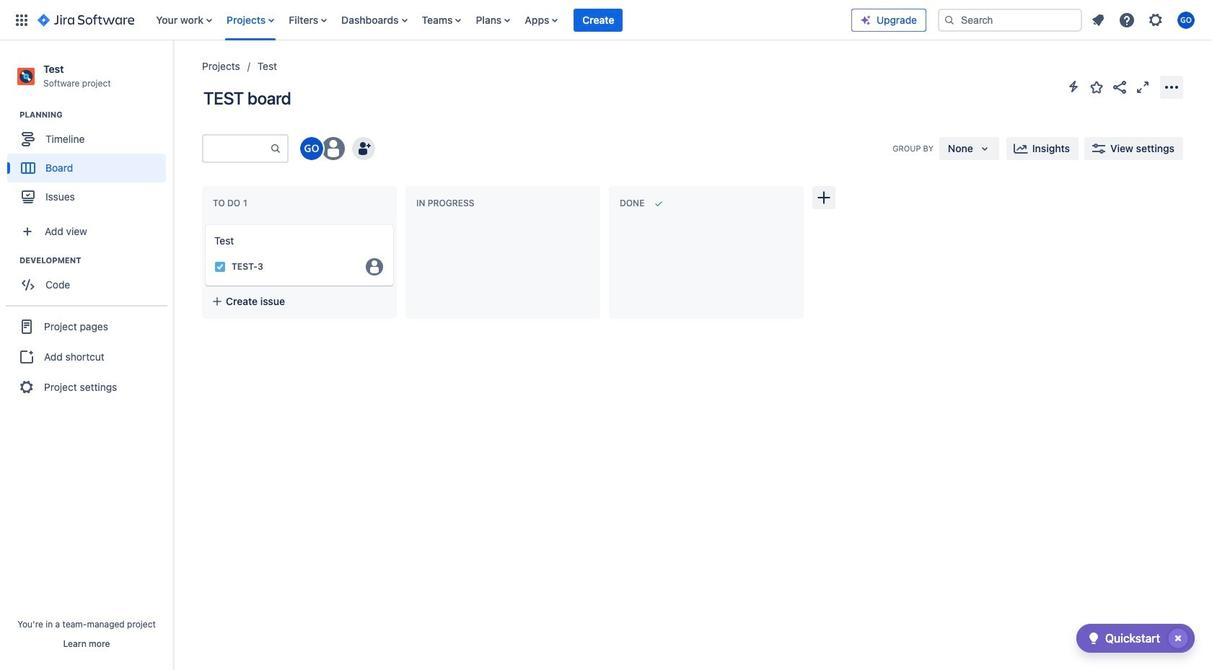 Task type: describe. For each thing, give the bounding box(es) containing it.
settings image
[[1148, 11, 1165, 29]]

check image
[[1086, 630, 1103, 648]]

create issue image
[[196, 215, 213, 232]]

primary element
[[9, 0, 852, 40]]

group for planning image
[[7, 109, 173, 216]]

to do element
[[213, 198, 250, 209]]

appswitcher icon image
[[13, 11, 30, 29]]

Search this board text field
[[204, 136, 270, 162]]

task image
[[214, 261, 226, 273]]

development image
[[2, 252, 19, 269]]

create column image
[[816, 189, 833, 206]]



Task type: vqa. For each thing, say whether or not it's contained in the screenshot.
automations menu button icon
yes



Task type: locate. For each thing, give the bounding box(es) containing it.
planning image
[[2, 106, 19, 124]]

dismiss quickstart image
[[1167, 627, 1190, 650]]

list item
[[574, 0, 623, 40]]

2 heading from the top
[[19, 255, 173, 267]]

add people image
[[355, 140, 372, 157]]

1 horizontal spatial list
[[1086, 7, 1204, 33]]

None search field
[[938, 8, 1083, 31]]

1 heading from the top
[[19, 109, 173, 121]]

group for development 'icon'
[[7, 255, 173, 304]]

enter full screen image
[[1135, 78, 1152, 96]]

more actions image
[[1164, 78, 1181, 96]]

automations menu button icon image
[[1065, 78, 1083, 95]]

notifications image
[[1090, 11, 1107, 29]]

Search field
[[938, 8, 1083, 31]]

sidebar element
[[0, 40, 173, 671]]

group
[[7, 109, 173, 216], [7, 255, 173, 304], [6, 305, 167, 408]]

1 vertical spatial group
[[7, 255, 173, 304]]

0 horizontal spatial list
[[149, 0, 852, 40]]

2 vertical spatial group
[[6, 305, 167, 408]]

heading for planning image's group
[[19, 109, 173, 121]]

jira software image
[[38, 11, 134, 29], [38, 11, 134, 29]]

search image
[[944, 14, 956, 26]]

sidebar navigation image
[[157, 58, 189, 87]]

1 vertical spatial heading
[[19, 255, 173, 267]]

heading for development 'icon' group
[[19, 255, 173, 267]]

list
[[149, 0, 852, 40], [1086, 7, 1204, 33]]

heading
[[19, 109, 173, 121], [19, 255, 173, 267]]

0 vertical spatial heading
[[19, 109, 173, 121]]

star test board image
[[1089, 78, 1106, 96]]

0 vertical spatial group
[[7, 109, 173, 216]]

your profile and settings image
[[1178, 11, 1195, 29]]

banner
[[0, 0, 1213, 40]]

help image
[[1119, 11, 1136, 29]]



